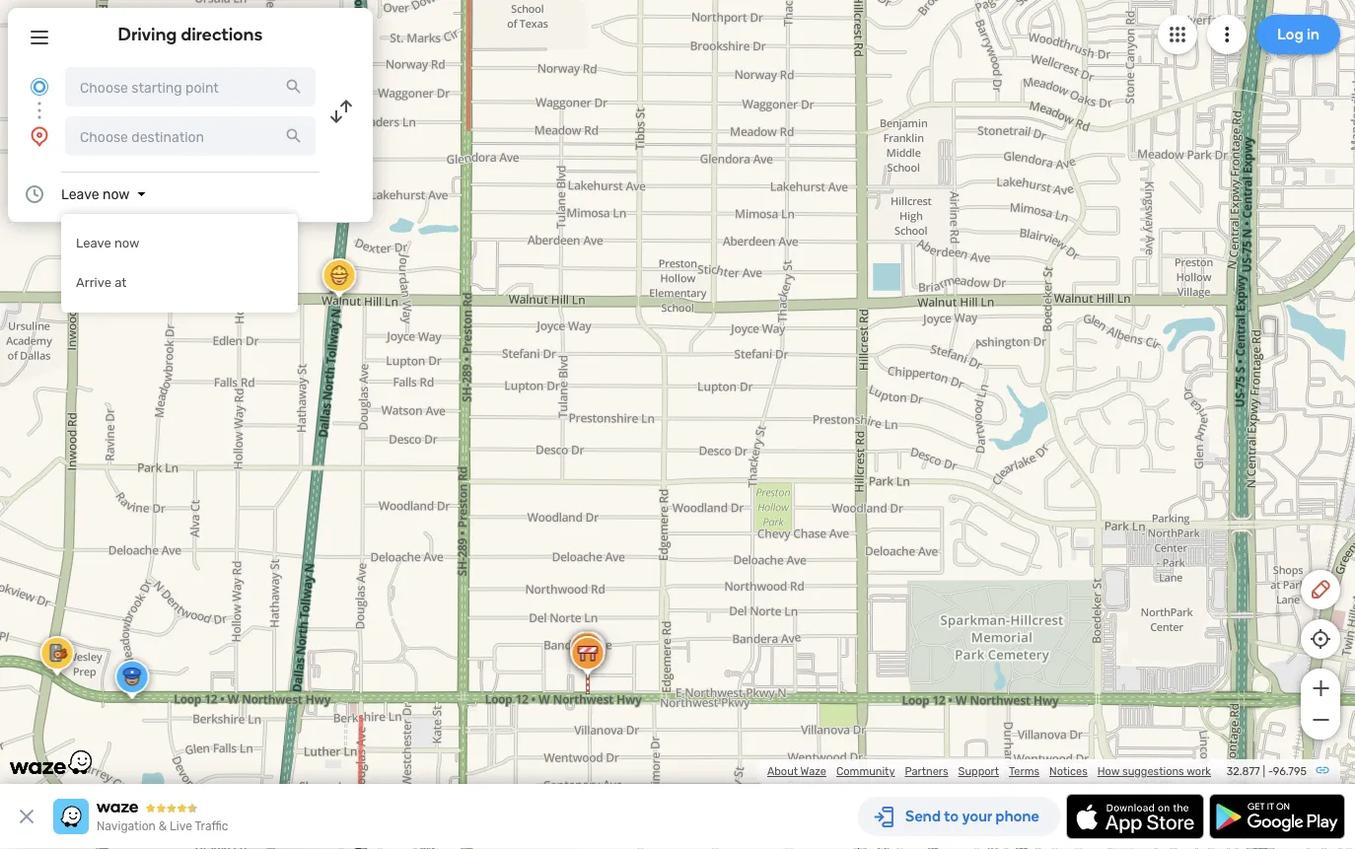 Task type: describe. For each thing, give the bounding box(es) containing it.
about waze community partners support terms notices how suggestions work
[[767, 765, 1211, 778]]

notices
[[1050, 765, 1088, 778]]

0 vertical spatial leave now
[[61, 186, 130, 202]]

partners
[[905, 765, 949, 778]]

partners link
[[905, 765, 949, 778]]

32.877 | -96.795
[[1227, 765, 1307, 778]]

navigation & live traffic
[[97, 820, 228, 834]]

32.877
[[1227, 765, 1260, 778]]

0 vertical spatial leave
[[61, 186, 99, 202]]

leave now inside option
[[76, 236, 140, 251]]

at
[[115, 275, 127, 291]]

|
[[1263, 765, 1266, 778]]

terms link
[[1009, 765, 1040, 778]]

clock image
[[23, 183, 46, 206]]

waze
[[801, 765, 827, 778]]

arrive
[[76, 275, 111, 291]]

leave now option
[[61, 224, 298, 263]]

leave inside option
[[76, 236, 111, 251]]

navigation
[[97, 820, 156, 834]]

pencil image
[[1309, 578, 1333, 602]]

about waze link
[[767, 765, 827, 778]]

driving directions
[[118, 24, 263, 45]]

suggestions
[[1123, 765, 1185, 778]]

work
[[1187, 765, 1211, 778]]



Task type: locate. For each thing, give the bounding box(es) containing it.
directions
[[181, 24, 263, 45]]

leave now up arrive at
[[76, 236, 140, 251]]

1 vertical spatial leave
[[76, 236, 111, 251]]

traffic
[[195, 820, 228, 834]]

live
[[170, 820, 192, 834]]

community link
[[837, 765, 895, 778]]

now up at
[[114, 236, 140, 251]]

leave now
[[61, 186, 130, 202], [76, 236, 140, 251]]

terms
[[1009, 765, 1040, 778]]

arrive at option
[[61, 263, 298, 303]]

0 vertical spatial now
[[103, 186, 130, 202]]

support
[[959, 765, 999, 778]]

how
[[1098, 765, 1120, 778]]

location image
[[28, 124, 51, 148]]

about
[[767, 765, 798, 778]]

1 vertical spatial leave now
[[76, 236, 140, 251]]

-
[[1268, 765, 1273, 778]]

now up leave now option
[[103, 186, 130, 202]]

zoom out image
[[1309, 708, 1333, 732]]

96.795
[[1273, 765, 1307, 778]]

leave now right clock image
[[61, 186, 130, 202]]

Choose destination text field
[[65, 116, 316, 156]]

support link
[[959, 765, 999, 778]]

x image
[[15, 805, 38, 829]]

leave up arrive
[[76, 236, 111, 251]]

leave
[[61, 186, 99, 202], [76, 236, 111, 251]]

community
[[837, 765, 895, 778]]

current location image
[[28, 75, 51, 99]]

zoom in image
[[1309, 677, 1333, 700]]

arrive at
[[76, 275, 127, 291]]

how suggestions work link
[[1098, 765, 1211, 778]]

notices link
[[1050, 765, 1088, 778]]

&
[[159, 820, 167, 834]]

link image
[[1315, 763, 1331, 778]]

leave right clock image
[[61, 186, 99, 202]]

driving
[[118, 24, 177, 45]]

Choose starting point text field
[[65, 67, 316, 107]]

1 vertical spatial now
[[114, 236, 140, 251]]

now
[[103, 186, 130, 202], [114, 236, 140, 251]]

now inside option
[[114, 236, 140, 251]]



Task type: vqa. For each thing, say whether or not it's contained in the screenshot.
Live
yes



